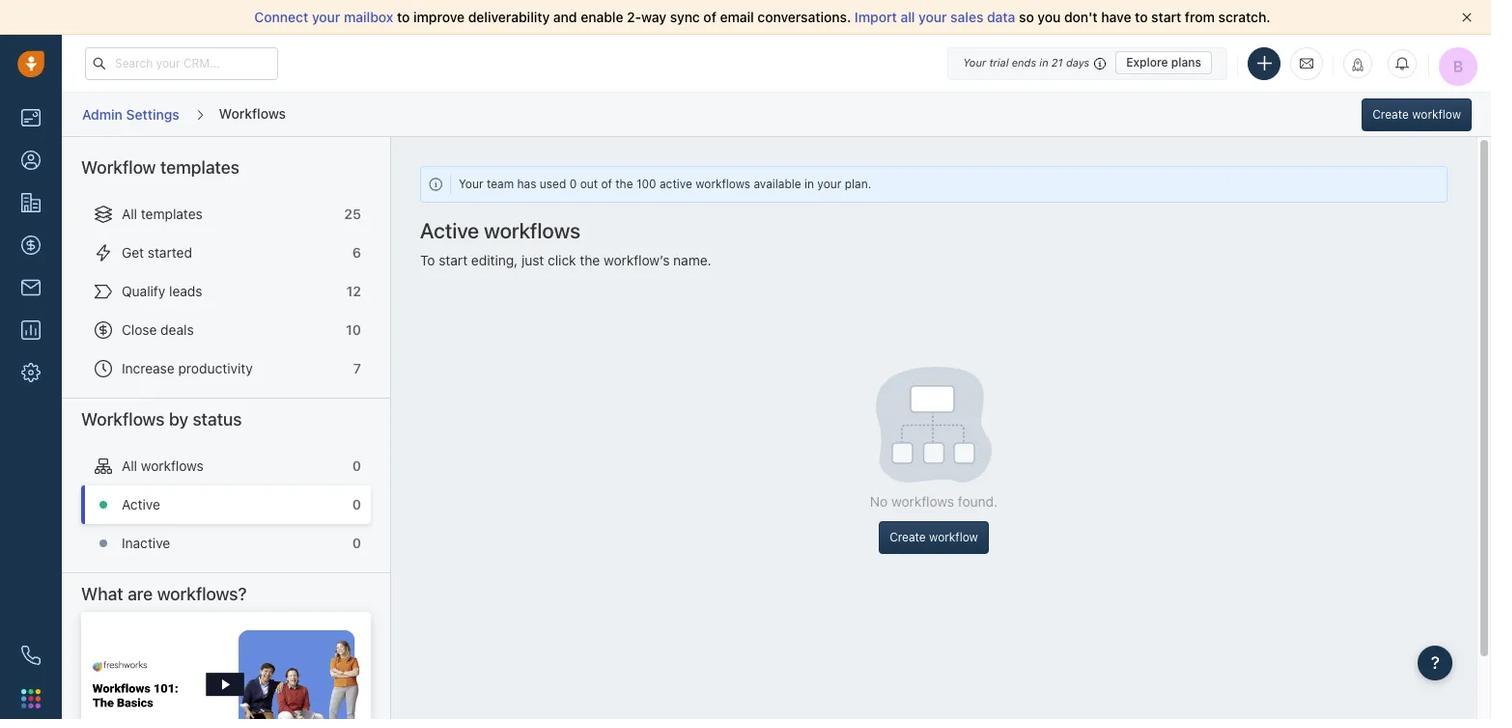 Task type: vqa. For each thing, say whether or not it's contained in the screenshot.
21 at the right
yes



Task type: describe. For each thing, give the bounding box(es) containing it.
admin settings
[[82, 106, 179, 122]]

deals
[[161, 322, 194, 338]]

connect
[[254, 9, 308, 25]]

settings
[[126, 106, 179, 122]]

ends
[[1012, 56, 1037, 69]]

out
[[580, 177, 598, 191]]

workflows for workflows by status
[[81, 409, 165, 430]]

0 horizontal spatial your
[[312, 9, 340, 25]]

started
[[148, 244, 192, 261]]

productivity
[[178, 360, 253, 377]]

1 horizontal spatial create workflow link
[[1362, 98, 1472, 131]]

plans
[[1171, 55, 1202, 70]]

leads
[[169, 283, 202, 299]]

workflows by status
[[81, 409, 242, 430]]

all
[[901, 9, 915, 25]]

1 horizontal spatial your
[[817, 177, 842, 191]]

increase
[[122, 360, 175, 377]]

workflows for active
[[484, 218, 581, 243]]

no workflows found.
[[870, 494, 998, 510]]

what are workflows?
[[81, 584, 247, 605]]

your trial ends in 21 days
[[963, 56, 1090, 69]]

0 horizontal spatial of
[[601, 177, 612, 191]]

email
[[720, 9, 754, 25]]

plan.
[[845, 177, 871, 191]]

what's new image
[[1351, 57, 1365, 71]]

create workflow for create workflow link to the right
[[1373, 107, 1461, 121]]

explore plans
[[1126, 55, 1202, 70]]

0 horizontal spatial create workflow link
[[879, 522, 989, 555]]

no
[[870, 494, 888, 510]]

from
[[1185, 9, 1215, 25]]

scratch.
[[1219, 9, 1271, 25]]

0 for inactive
[[352, 535, 361, 551]]

your for your team has used 0 out of the 100 active workflows available in your plan.
[[459, 177, 483, 191]]

explore plans link
[[1116, 51, 1212, 74]]

has
[[517, 177, 536, 191]]

templates for all templates
[[141, 206, 203, 222]]

workflows for workflows
[[219, 105, 286, 122]]

0 vertical spatial 0
[[570, 177, 577, 191]]

sync
[[670, 9, 700, 25]]

name.
[[673, 252, 712, 269]]

close image
[[1462, 13, 1472, 22]]

the for workflows
[[580, 252, 600, 269]]

create for create workflow link to the right
[[1373, 107, 1409, 121]]

and
[[553, 9, 577, 25]]

7
[[353, 360, 361, 377]]

0 for all workflows
[[352, 458, 361, 474]]

admin settings link
[[81, 99, 180, 130]]

found.
[[958, 494, 998, 510]]

you
[[1038, 9, 1061, 25]]

create workflow button for create workflow link to the right
[[1362, 98, 1472, 131]]

workflow
[[81, 157, 156, 178]]

enable
[[581, 9, 623, 25]]

what
[[81, 584, 123, 605]]

trial
[[989, 56, 1009, 69]]

the for team
[[615, 177, 633, 191]]

all templates
[[122, 206, 203, 222]]

get started
[[122, 244, 192, 261]]

all for all workflows
[[122, 458, 137, 474]]

by
[[169, 409, 188, 430]]

get
[[122, 244, 144, 261]]

phone image
[[21, 646, 41, 665]]

phone element
[[12, 636, 50, 675]]

sales
[[951, 9, 984, 25]]

active
[[660, 177, 692, 191]]

workflows for all
[[141, 458, 204, 474]]

create workflow for left create workflow link
[[890, 531, 978, 545]]

status
[[193, 409, 242, 430]]

are
[[128, 584, 153, 605]]

increase productivity
[[122, 360, 253, 377]]

2-
[[627, 9, 641, 25]]

0 vertical spatial in
[[1040, 56, 1049, 69]]

deliverability
[[468, 9, 550, 25]]

start inside active workflows to start editing, just click the workflow's name.
[[439, 252, 468, 269]]

21
[[1052, 56, 1063, 69]]



Task type: locate. For each thing, give the bounding box(es) containing it.
your
[[963, 56, 986, 69], [459, 177, 483, 191]]

workflows for no
[[892, 494, 954, 510]]

create workflow link
[[1362, 98, 1472, 131], [879, 522, 989, 555]]

1 vertical spatial workflows
[[81, 409, 165, 430]]

1 horizontal spatial to
[[1135, 9, 1148, 25]]

0 vertical spatial the
[[615, 177, 633, 191]]

2 horizontal spatial your
[[919, 9, 947, 25]]

the inside active workflows to start editing, just click the workflow's name.
[[580, 252, 600, 269]]

close deals
[[122, 322, 194, 338]]

1 vertical spatial create
[[890, 531, 926, 545]]

inactive
[[122, 535, 170, 551]]

0
[[570, 177, 577, 191], [352, 458, 361, 474], [352, 535, 361, 551]]

the
[[615, 177, 633, 191], [580, 252, 600, 269]]

0 horizontal spatial workflow
[[929, 531, 978, 545]]

the right click
[[580, 252, 600, 269]]

1 vertical spatial start
[[439, 252, 468, 269]]

admin
[[82, 106, 123, 122]]

workflows inside active workflows to start editing, just click the workflow's name.
[[484, 218, 581, 243]]

1 horizontal spatial create
[[1373, 107, 1409, 121]]

workflow templates
[[81, 157, 240, 178]]

1 horizontal spatial of
[[704, 9, 717, 25]]

1 vertical spatial create workflow link
[[879, 522, 989, 555]]

0 vertical spatial templates
[[160, 157, 240, 178]]

start right to
[[439, 252, 468, 269]]

all
[[122, 206, 137, 222], [122, 458, 137, 474]]

to right mailbox
[[397, 9, 410, 25]]

workflows left the by
[[81, 409, 165, 430]]

1 horizontal spatial in
[[1040, 56, 1049, 69]]

workflows up just
[[484, 218, 581, 243]]

active
[[420, 218, 479, 243]]

all for all templates
[[122, 206, 137, 222]]

way
[[641, 9, 667, 25]]

mailbox
[[344, 9, 393, 25]]

1 all from the top
[[122, 206, 137, 222]]

team
[[487, 177, 514, 191]]

0 vertical spatial create workflow button
[[1362, 98, 1472, 131]]

1 vertical spatial create workflow button
[[879, 522, 989, 555]]

all down workflows by status
[[122, 458, 137, 474]]

1 vertical spatial workflow
[[929, 531, 978, 545]]

qualify
[[122, 283, 165, 299]]

import
[[855, 9, 897, 25]]

days
[[1066, 56, 1090, 69]]

used
[[540, 177, 566, 191]]

25
[[344, 206, 361, 222]]

to
[[397, 9, 410, 25], [1135, 9, 1148, 25]]

0 vertical spatial create
[[1373, 107, 1409, 121]]

create workflow button down what's new icon
[[1362, 98, 1472, 131]]

0 vertical spatial workflow
[[1412, 107, 1461, 121]]

0 vertical spatial start
[[1151, 9, 1182, 25]]

0 vertical spatial all
[[122, 206, 137, 222]]

12
[[346, 283, 361, 299]]

editing,
[[471, 252, 518, 269]]

1 horizontal spatial the
[[615, 177, 633, 191]]

0 vertical spatial workflows
[[219, 105, 286, 122]]

improve
[[413, 9, 465, 25]]

create workflow
[[1373, 107, 1461, 121], [890, 531, 978, 545]]

create workflow link down what's new icon
[[1362, 98, 1472, 131]]

click
[[548, 252, 576, 269]]

workflows down search your crm... text field
[[219, 105, 286, 122]]

workflows?
[[157, 584, 247, 605]]

import all your sales data link
[[855, 9, 1019, 25]]

1 vertical spatial in
[[805, 177, 814, 191]]

1 vertical spatial of
[[601, 177, 612, 191]]

conversations.
[[758, 9, 851, 25]]

create workflow button for left create workflow link
[[879, 522, 989, 555]]

your left team
[[459, 177, 483, 191]]

workflows down the by
[[141, 458, 204, 474]]

your right all
[[919, 9, 947, 25]]

2 to from the left
[[1135, 9, 1148, 25]]

2 vertical spatial 0
[[352, 535, 361, 551]]

0 horizontal spatial create workflow
[[890, 531, 978, 545]]

0 horizontal spatial the
[[580, 252, 600, 269]]

10
[[346, 322, 361, 338]]

all up get
[[122, 206, 137, 222]]

the left 100
[[615, 177, 633, 191]]

1 horizontal spatial create workflow
[[1373, 107, 1461, 121]]

freshworks switcher image
[[21, 689, 41, 709]]

your left mailbox
[[312, 9, 340, 25]]

0 vertical spatial of
[[704, 9, 717, 25]]

6
[[352, 244, 361, 261]]

workflow for left create workflow link
[[929, 531, 978, 545]]

1 vertical spatial all
[[122, 458, 137, 474]]

your left trial
[[963, 56, 986, 69]]

data
[[987, 9, 1015, 25]]

templates for workflow templates
[[160, 157, 240, 178]]

0 horizontal spatial your
[[459, 177, 483, 191]]

0 horizontal spatial workflows
[[81, 409, 165, 430]]

explore
[[1126, 55, 1168, 70]]

create workflow button
[[1362, 98, 1472, 131], [879, 522, 989, 555]]

all workflows
[[122, 458, 204, 474]]

workflows right active at left top
[[696, 177, 751, 191]]

1 vertical spatial templates
[[141, 206, 203, 222]]

1 vertical spatial create workflow
[[890, 531, 978, 545]]

in right available
[[805, 177, 814, 191]]

100
[[636, 177, 656, 191]]

have
[[1101, 9, 1131, 25]]

workflow for create workflow link to the right
[[1412, 107, 1461, 121]]

of right sync
[[704, 9, 717, 25]]

0 horizontal spatial in
[[805, 177, 814, 191]]

workflow's
[[604, 252, 670, 269]]

your
[[312, 9, 340, 25], [919, 9, 947, 25], [817, 177, 842, 191]]

your team has used 0 out of the 100 active workflows available in your plan.
[[459, 177, 871, 191]]

qualify leads
[[122, 283, 202, 299]]

connect your mailbox link
[[254, 9, 397, 25]]

create workflow button down no workflows found.
[[879, 522, 989, 555]]

active workflows to start editing, just click the workflow's name.
[[420, 218, 712, 269]]

1 horizontal spatial create workflow button
[[1362, 98, 1472, 131]]

in left 21
[[1040, 56, 1049, 69]]

0 vertical spatial create workflow
[[1373, 107, 1461, 121]]

your for your trial ends in 21 days
[[963, 56, 986, 69]]

of right out
[[601, 177, 612, 191]]

of
[[704, 9, 717, 25], [601, 177, 612, 191]]

just
[[522, 252, 544, 269]]

so
[[1019, 9, 1034, 25]]

0 horizontal spatial to
[[397, 9, 410, 25]]

1 to from the left
[[397, 9, 410, 25]]

create for left create workflow link
[[890, 531, 926, 545]]

available
[[754, 177, 801, 191]]

1 horizontal spatial workflows
[[219, 105, 286, 122]]

2 all from the top
[[122, 458, 137, 474]]

1 vertical spatial 0
[[352, 458, 361, 474]]

start left the from at the right top of page
[[1151, 9, 1182, 25]]

to right have
[[1135, 9, 1148, 25]]

1 horizontal spatial start
[[1151, 9, 1182, 25]]

templates up started
[[141, 206, 203, 222]]

create
[[1373, 107, 1409, 121], [890, 531, 926, 545]]

in
[[1040, 56, 1049, 69], [805, 177, 814, 191]]

0 vertical spatial your
[[963, 56, 986, 69]]

workflows
[[696, 177, 751, 191], [484, 218, 581, 243], [141, 458, 204, 474], [892, 494, 954, 510]]

start
[[1151, 9, 1182, 25], [439, 252, 468, 269]]

workflows right "no"
[[892, 494, 954, 510]]

0 horizontal spatial start
[[439, 252, 468, 269]]

0 horizontal spatial create
[[890, 531, 926, 545]]

your left plan. at top right
[[817, 177, 842, 191]]

0 vertical spatial create workflow link
[[1362, 98, 1472, 131]]

don't
[[1064, 9, 1098, 25]]

send email image
[[1300, 55, 1314, 71]]

connect your mailbox to improve deliverability and enable 2-way sync of email conversations. import all your sales data so you don't have to start from scratch.
[[254, 9, 1271, 25]]

1 horizontal spatial your
[[963, 56, 986, 69]]

create workflow link down no workflows found.
[[879, 522, 989, 555]]

Search your CRM... text field
[[85, 47, 278, 80]]

close
[[122, 322, 157, 338]]

templates up all templates
[[160, 157, 240, 178]]

workflows
[[219, 105, 286, 122], [81, 409, 165, 430]]

1 vertical spatial the
[[580, 252, 600, 269]]

0 horizontal spatial create workflow button
[[879, 522, 989, 555]]

1 vertical spatial your
[[459, 177, 483, 191]]

workflow
[[1412, 107, 1461, 121], [929, 531, 978, 545]]

to
[[420, 252, 435, 269]]

1 horizontal spatial workflow
[[1412, 107, 1461, 121]]

templates
[[160, 157, 240, 178], [141, 206, 203, 222]]



